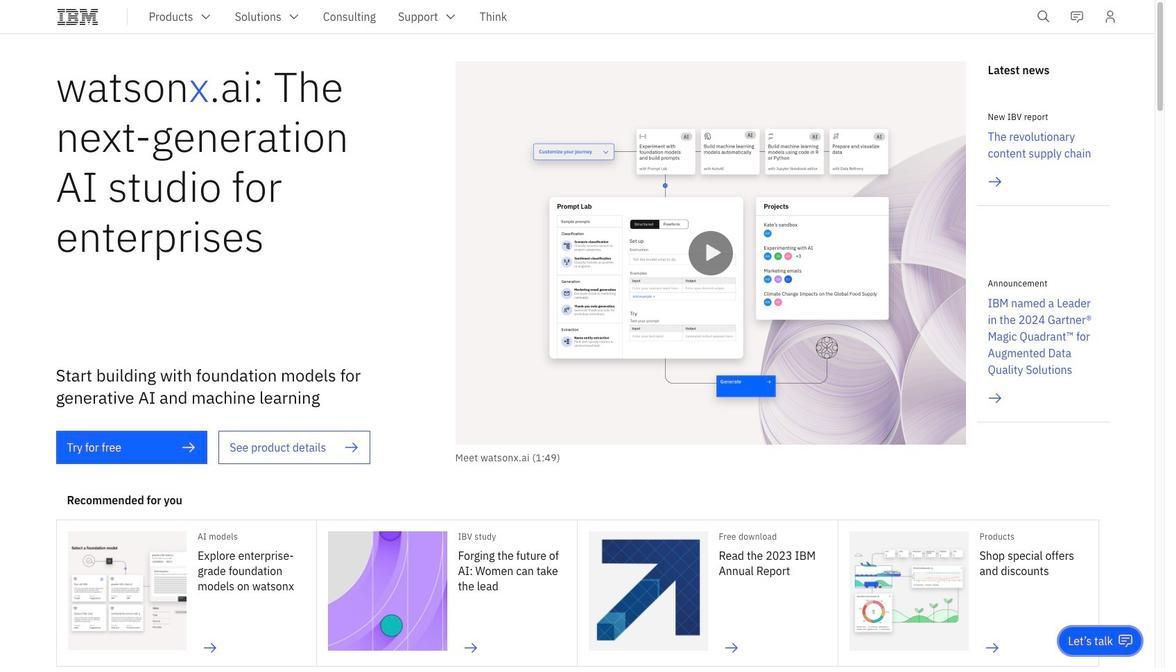Task type: vqa. For each thing, say whether or not it's contained in the screenshot.
the Your privacy choices element
no



Task type: describe. For each thing, give the bounding box(es) containing it.
let's talk element
[[1069, 633, 1113, 649]]



